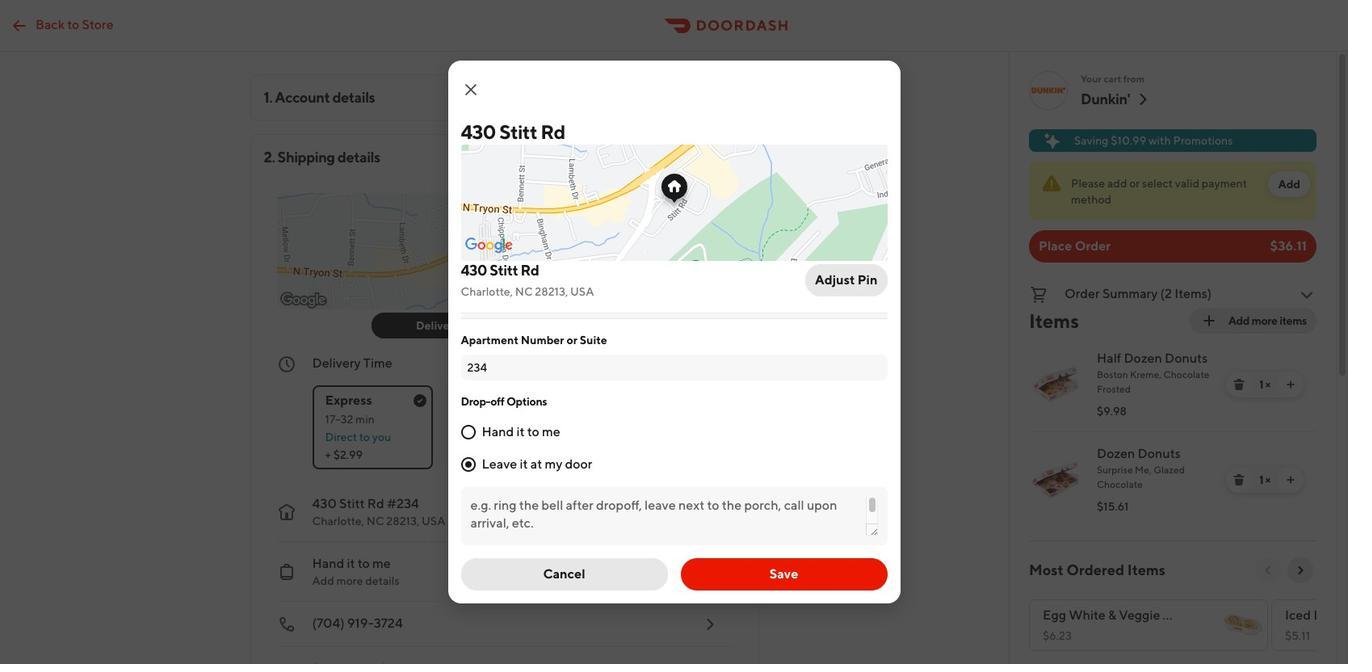 Task type: locate. For each thing, give the bounding box(es) containing it.
28213, down #234
[[386, 515, 420, 528]]

1 vertical spatial donuts
[[1138, 446, 1181, 461]]

previous button of carousel image
[[1262, 564, 1275, 577]]

summary
[[1103, 286, 1158, 301]]

1 vertical spatial remove item from cart image
[[1233, 473, 1246, 486]]

0 vertical spatial more
[[1252, 314, 1278, 327]]

hand
[[482, 424, 514, 440], [312, 556, 344, 571]]

add up $36.11
[[1279, 178, 1301, 191]]

suite
[[580, 334, 607, 347]]

details for 1. account details
[[332, 89, 375, 106]]

1 1 from the top
[[1260, 378, 1264, 391]]

add one to cart image
[[1285, 473, 1298, 486]]

to down 430 stitt rd #234 charlotte,  nc 28213,  usa
[[358, 556, 370, 571]]

2 1 from the top
[[1260, 473, 1264, 486]]

stitt inside 430 stitt rd #234 charlotte,  nc 28213,  usa
[[339, 496, 365, 511]]

0 horizontal spatial hand
[[312, 556, 344, 571]]

add more items
[[1229, 314, 1307, 327]]

1 vertical spatial or
[[567, 334, 578, 347]]

leave it at my door
[[482, 457, 593, 472]]

veggie
[[1119, 608, 1161, 623]]

your cart from
[[1081, 73, 1145, 85]]

1 vertical spatial me
[[372, 556, 391, 571]]

rd inside the 430 stitt rd charlotte, nc 28213, usa
[[521, 262, 539, 279]]

donuts up glazed
[[1138, 446, 1181, 461]]

express
[[325, 393, 372, 408]]

0 horizontal spatial items
[[1029, 309, 1079, 332]]

me,
[[1135, 464, 1152, 476]]

rd inside 430 stitt rd #234 charlotte,  nc 28213,  usa
[[367, 496, 384, 511]]

1 × left add one to cart icon in the bottom right of the page
[[1260, 473, 1271, 486]]

details up 3724 at the bottom of the page
[[365, 574, 400, 587]]

28213,
[[535, 285, 568, 298], [386, 515, 420, 528]]

or right add
[[1130, 177, 1140, 190]]

add
[[1108, 177, 1128, 190]]

0 vertical spatial add
[[1279, 178, 1301, 191]]

remove item from cart image left add one to cart image
[[1233, 378, 1246, 391]]

rd
[[541, 120, 565, 143], [521, 262, 539, 279], [367, 496, 384, 511]]

cart
[[1104, 73, 1122, 85]]

0 vertical spatial stitt
[[499, 120, 537, 143]]

1. account details
[[264, 89, 375, 106]]

chocolate right kreme,
[[1164, 368, 1210, 381]]

1 vertical spatial delivery
[[312, 356, 361, 371]]

1 horizontal spatial hand
[[482, 424, 514, 440]]

None radio
[[579, 385, 731, 469]]

min up you
[[356, 413, 375, 426]]

0 vertical spatial details
[[332, 89, 375, 106]]

0 horizontal spatial min
[[356, 413, 375, 426]]

2 vertical spatial stitt
[[339, 496, 365, 511]]

1 horizontal spatial more
[[1252, 314, 1278, 327]]

order right place on the top of the page
[[1075, 238, 1111, 254]]

dozen inside half dozen donuts boston kreme, chocolate frosted
[[1124, 351, 1163, 366]]

hand right "hand it to me" radio
[[482, 424, 514, 440]]

$9.98
[[1097, 405, 1127, 418]]

stitt inside the 430 stitt rd charlotte, nc 28213, usa
[[490, 262, 518, 279]]

place
[[1039, 238, 1073, 254]]

1 vertical spatial rd
[[521, 262, 539, 279]]

1 vertical spatial it
[[520, 457, 528, 472]]

adjust pin
[[815, 272, 878, 288]]

latte
[[1314, 608, 1345, 623]]

time
[[363, 356, 392, 371]]

chocolate down surprise
[[1097, 478, 1143, 490]]

430 stitt rd
[[461, 120, 565, 143]]

items)
[[1175, 286, 1212, 301]]

list containing half dozen donuts
[[1016, 337, 1317, 528]]

more
[[1252, 314, 1278, 327], [337, 574, 363, 587]]

0 vertical spatial hand
[[482, 424, 514, 440]]

1 horizontal spatial add
[[1229, 314, 1250, 327]]

usa
[[571, 285, 594, 298], [422, 515, 445, 528]]

delivery
[[416, 319, 460, 332], [312, 356, 361, 371]]

or for add
[[1130, 177, 1140, 190]]

charlotte,
[[461, 285, 513, 298], [312, 515, 364, 528]]

0 vertical spatial ×
[[1266, 378, 1271, 391]]

22–37
[[459, 413, 489, 426]]

it left at at bottom left
[[520, 457, 528, 472]]

1 × for dozen donuts
[[1260, 473, 1271, 486]]

1 vertical spatial ×
[[1266, 473, 1271, 486]]

status
[[1029, 162, 1317, 221]]

0 horizontal spatial charlotte,
[[312, 515, 364, 528]]

glazed
[[1154, 464, 1185, 476]]

drop-off options
[[461, 395, 547, 408]]

next button of carousel image
[[1294, 564, 1307, 577]]

1 horizontal spatial min
[[491, 413, 510, 426]]

more left items
[[1252, 314, 1278, 327]]

0 vertical spatial charlotte,
[[461, 285, 513, 298]]

1 vertical spatial charlotte,
[[312, 515, 364, 528]]

430 for 430 stitt rd #234 charlotte,  nc 28213,  usa
[[312, 496, 337, 511]]

$2.99
[[333, 448, 363, 461]]

min inside 17–32 min direct to you + $2.99
[[356, 413, 375, 426]]

0 horizontal spatial usa
[[422, 515, 445, 528]]

white
[[1069, 608, 1106, 623]]

0 horizontal spatial nc
[[367, 515, 384, 528]]

chocolate inside half dozen donuts boston kreme, chocolate frosted
[[1164, 368, 1210, 381]]

1 vertical spatial more
[[337, 574, 363, 587]]

0 vertical spatial order
[[1075, 238, 1111, 254]]

0 horizontal spatial me
[[372, 556, 391, 571]]

donuts down order summary (2 items) button
[[1165, 351, 1208, 366]]

1 horizontal spatial me
[[542, 424, 560, 440]]

$36.11
[[1271, 238, 1307, 254]]

1 vertical spatial hand
[[312, 556, 344, 571]]

0 vertical spatial 1 ×
[[1260, 378, 1271, 391]]

0 vertical spatial chocolate
[[1164, 368, 1210, 381]]

delivery time
[[312, 356, 392, 371]]

it for leave it at my door
[[520, 457, 528, 472]]

rd for 430 stitt rd charlotte, nc 28213, usa
[[521, 262, 539, 279]]

details right 2. shipping
[[338, 149, 380, 166]]

me
[[542, 424, 560, 440], [372, 556, 391, 571]]

0 horizontal spatial rd
[[367, 496, 384, 511]]

nc inside the 430 stitt rd charlotte, nc 28213, usa
[[515, 285, 533, 298]]

× left add one to cart image
[[1266, 378, 1271, 391]]

1 vertical spatial nc
[[367, 515, 384, 528]]

0 vertical spatial nc
[[515, 285, 533, 298]]

1 horizontal spatial delivery
[[416, 319, 460, 332]]

details for 2. shipping details
[[338, 149, 380, 166]]

1 vertical spatial items
[[1128, 562, 1166, 579]]

28213, up pickup option
[[535, 285, 568, 298]]

me for hand it to me add more details
[[372, 556, 391, 571]]

min
[[356, 413, 375, 426], [491, 413, 510, 426]]

or inside please add or select valid payment method
[[1130, 177, 1140, 190]]

usa inside 430 stitt rd #234 charlotte,  nc 28213,  usa
[[422, 515, 445, 528]]

1 × left add one to cart image
[[1260, 378, 1271, 391]]

back to store link
[[0, 9, 123, 42]]

0 horizontal spatial 28213,
[[386, 515, 420, 528]]

add for add more items
[[1229, 314, 1250, 327]]

hand inside the hand it to me add more details
[[312, 556, 344, 571]]

1 horizontal spatial items
[[1128, 562, 1166, 579]]

list
[[1016, 337, 1317, 528]]

1 vertical spatial order
[[1065, 286, 1100, 301]]

it inside the hand it to me add more details
[[347, 556, 355, 571]]

2 min from the left
[[491, 413, 510, 426]]

remove item from cart image for half dozen donuts
[[1233, 378, 1246, 391]]

1 horizontal spatial nc
[[515, 285, 533, 298]]

1 vertical spatial stitt
[[490, 262, 518, 279]]

430 down close "image"
[[461, 120, 496, 143]]

1
[[1260, 378, 1264, 391], [1260, 473, 1264, 486]]

close image
[[461, 80, 480, 99]]

from
[[1124, 73, 1145, 85]]

0 horizontal spatial chocolate
[[1097, 478, 1143, 490]]

ordered
[[1067, 562, 1125, 579]]

1 remove item from cart image from the top
[[1233, 378, 1246, 391]]

1 horizontal spatial rd
[[521, 262, 539, 279]]

iced latte $5.11
[[1286, 608, 1345, 642]]

chocolate inside dozen donuts surprise me, glazed chocolate
[[1097, 478, 1143, 490]]

0 vertical spatial remove item from cart image
[[1233, 378, 1246, 391]]

or
[[1130, 177, 1140, 190], [567, 334, 578, 347]]

saving
[[1075, 134, 1109, 147]]

× for dozen donuts
[[1266, 473, 1271, 486]]

chocolate for surprise
[[1097, 478, 1143, 490]]

it
[[517, 424, 525, 440], [520, 457, 528, 472], [347, 556, 355, 571]]

1 vertical spatial 1
[[1260, 473, 1264, 486]]

delivery inside "radio"
[[416, 319, 460, 332]]

1 vertical spatial usa
[[422, 515, 445, 528]]

2 vertical spatial details
[[365, 574, 400, 587]]

1 horizontal spatial charlotte,
[[461, 285, 513, 298]]

1 min from the left
[[356, 413, 375, 426]]

0 vertical spatial dozen
[[1124, 351, 1163, 366]]

1 for dozen donuts
[[1260, 473, 1264, 486]]

0 horizontal spatial more
[[337, 574, 363, 587]]

0 vertical spatial usa
[[571, 285, 594, 298]]

powered by google image
[[465, 238, 513, 254]]

× left add one to cart icon in the bottom right of the page
[[1266, 473, 1271, 486]]

boston
[[1097, 368, 1128, 381]]

0 vertical spatial items
[[1029, 309, 1079, 332]]

chocolate
[[1164, 368, 1210, 381], [1097, 478, 1143, 490]]

×
[[1266, 378, 1271, 391], [1266, 473, 1271, 486]]

0 vertical spatial 1
[[1260, 378, 1264, 391]]

me inside the hand it to me add more details
[[372, 556, 391, 571]]

adjust pin button
[[806, 264, 888, 297]]

2 remove item from cart image from the top
[[1233, 473, 1246, 486]]

2 vertical spatial add
[[312, 574, 334, 587]]

(704) 919-3724
[[312, 616, 403, 631]]

430 down powered by google image
[[461, 262, 487, 279]]

add
[[1279, 178, 1301, 191], [1229, 314, 1250, 327], [312, 574, 334, 587]]

430 for 430 stitt rd
[[461, 120, 496, 143]]

430 down +
[[312, 496, 337, 511]]

it down options
[[517, 424, 525, 440]]

me down 430 stitt rd #234 charlotte,  nc 28213,  usa
[[372, 556, 391, 571]]

half dozen donuts boston kreme, chocolate frosted
[[1097, 351, 1210, 395]]

0 vertical spatial donuts
[[1165, 351, 1208, 366]]

stitt for 430 stitt rd #234 charlotte,  nc 28213,  usa
[[339, 496, 365, 511]]

1 horizontal spatial 28213,
[[535, 285, 568, 298]]

frosted
[[1097, 383, 1131, 395]]

it down 430 stitt rd #234 charlotte,  nc 28213,  usa
[[347, 556, 355, 571]]

min down "off"
[[491, 413, 510, 426]]

items up veggie
[[1128, 562, 1166, 579]]

nc up the hand it to me add more details
[[367, 515, 384, 528]]

0 vertical spatial delivery
[[416, 319, 460, 332]]

1 ×
[[1260, 378, 1271, 391], [1260, 473, 1271, 486]]

430 inside the 430 stitt rd charlotte, nc 28213, usa
[[461, 262, 487, 279]]

1 1 × from the top
[[1260, 378, 1271, 391]]

2 1 × from the top
[[1260, 473, 1271, 486]]

2 horizontal spatial add
[[1279, 178, 1301, 191]]

0 vertical spatial me
[[542, 424, 560, 440]]

$10.99
[[1111, 134, 1147, 147]]

2 vertical spatial it
[[347, 556, 355, 571]]

to inside 17–32 min direct to you + $2.99
[[359, 431, 370, 444]]

1 horizontal spatial chocolate
[[1164, 368, 1210, 381]]

2 vertical spatial 430
[[312, 496, 337, 511]]

items up half dozen donuts image
[[1029, 309, 1079, 332]]

place order
[[1039, 238, 1111, 254]]

or down the pickup
[[567, 334, 578, 347]]

1 left add one to cart icon in the bottom right of the page
[[1260, 473, 1264, 486]]

min for 22–37
[[491, 413, 510, 426]]

remove item from cart image
[[1233, 378, 1246, 391], [1233, 473, 1246, 486]]

0 vertical spatial 430
[[461, 120, 496, 143]]

add up (704)
[[312, 574, 334, 587]]

apartment number or suite
[[461, 334, 607, 347]]

more up (704) 919-3724
[[337, 574, 363, 587]]

charlotte, up the hand it to me add more details
[[312, 515, 364, 528]]

1 vertical spatial 1 ×
[[1260, 473, 1271, 486]]

1 horizontal spatial usa
[[571, 285, 594, 298]]

at
[[531, 457, 542, 472]]

None radio
[[312, 385, 433, 469], [446, 385, 566, 469], [312, 385, 433, 469], [446, 385, 566, 469]]

× for half dozen donuts
[[1266, 378, 1271, 391]]

order left summary
[[1065, 286, 1100, 301]]

1 vertical spatial 28213,
[[386, 515, 420, 528]]

nc up delivery or pickup selector 'option group'
[[515, 285, 533, 298]]

hand it to me add more details
[[312, 556, 400, 587]]

0 horizontal spatial add
[[312, 574, 334, 587]]

remove item from cart image left add one to cart icon in the bottom right of the page
[[1233, 473, 1246, 486]]

add left items
[[1229, 314, 1250, 327]]

1 vertical spatial add
[[1229, 314, 1250, 327]]

0 horizontal spatial or
[[567, 334, 578, 347]]

1 × from the top
[[1266, 378, 1271, 391]]

dozen up kreme,
[[1124, 351, 1163, 366]]

1 horizontal spatial or
[[1130, 177, 1140, 190]]

rd for 430 stitt rd #234 charlotte,  nc 28213,  usa
[[367, 496, 384, 511]]

option group
[[312, 372, 732, 469]]

dozen donuts surprise me, glazed chocolate
[[1097, 446, 1185, 490]]

2 vertical spatial rd
[[367, 496, 384, 511]]

off
[[491, 395, 505, 408]]

donuts
[[1165, 351, 1208, 366], [1138, 446, 1181, 461]]

430 inside 430 stitt rd #234 charlotte,  nc 28213,  usa
[[312, 496, 337, 511]]

details right 1. account
[[332, 89, 375, 106]]

items
[[1029, 309, 1079, 332], [1128, 562, 1166, 579]]

1 vertical spatial details
[[338, 149, 380, 166]]

add inside button
[[1279, 178, 1301, 191]]

1 vertical spatial chocolate
[[1097, 478, 1143, 490]]

1 vertical spatial 430
[[461, 262, 487, 279]]

it for hand it to me add more details
[[347, 556, 355, 571]]

charlotte, up delivery or pickup selector 'option group'
[[461, 285, 513, 298]]

delivery or pickup selector option group
[[371, 313, 638, 339]]

order
[[1075, 238, 1111, 254], [1065, 286, 1100, 301]]

0 vertical spatial or
[[1130, 177, 1140, 190]]

to left you
[[359, 431, 370, 444]]

0 vertical spatial rd
[[541, 120, 565, 143]]

0 vertical spatial it
[[517, 424, 525, 440]]

1 vertical spatial dozen
[[1097, 446, 1136, 461]]

nc
[[515, 285, 533, 298], [367, 515, 384, 528]]

1 left add one to cart image
[[1260, 378, 1264, 391]]

hand up (704)
[[312, 556, 344, 571]]

min for 17–32
[[356, 413, 375, 426]]

dozen up surprise
[[1097, 446, 1136, 461]]

2 × from the top
[[1266, 473, 1271, 486]]

me up my
[[542, 424, 560, 440]]

$15.61
[[1097, 500, 1129, 513]]

0 vertical spatial 28213,
[[535, 285, 568, 298]]

0 horizontal spatial delivery
[[312, 356, 361, 371]]

2 horizontal spatial rd
[[541, 120, 565, 143]]



Task type: describe. For each thing, give the bounding box(es) containing it.
order summary (2 items)
[[1065, 286, 1212, 301]]

select
[[1143, 177, 1173, 190]]

please
[[1071, 177, 1106, 190]]

donuts inside half dozen donuts boston kreme, chocolate frosted
[[1165, 351, 1208, 366]]

17–32
[[325, 413, 353, 426]]

leave
[[482, 457, 517, 472]]

more inside the hand it to me add more details
[[337, 574, 363, 587]]

to down options
[[527, 424, 540, 440]]

method
[[1071, 193, 1112, 206]]

number
[[521, 334, 564, 347]]

back to store
[[36, 17, 114, 32]]

with
[[1149, 134, 1171, 147]]

option group containing express
[[312, 372, 732, 469]]

most ordered items
[[1029, 562, 1166, 579]]

2. shipping
[[264, 149, 335, 166]]

dozen donuts image
[[1033, 456, 1081, 504]]

430 stitt rd #234 charlotte,  nc 28213,  usa
[[312, 496, 445, 528]]

my
[[545, 457, 563, 472]]

nc inside 430 stitt rd #234 charlotte,  nc 28213,  usa
[[367, 515, 384, 528]]

save button
[[681, 558, 888, 591]]

1 for half dozen donuts
[[1260, 378, 1264, 391]]

pickup
[[553, 319, 590, 332]]

#234
[[387, 496, 419, 511]]

remove item from cart image for dozen donuts
[[1233, 473, 1246, 486]]

most
[[1029, 562, 1064, 579]]

direct
[[325, 431, 357, 444]]

payment
[[1202, 177, 1248, 190]]

drop-
[[461, 395, 491, 408]]

half
[[1097, 351, 1122, 366]]

omelet
[[1163, 608, 1208, 623]]

add inside the hand it to me add more details
[[312, 574, 334, 587]]

Delivery radio
[[371, 313, 505, 339]]

saving $10.99 with promotions
[[1075, 134, 1233, 147]]

half dozen donuts image
[[1033, 360, 1081, 409]]

map region
[[346, 84, 967, 291]]

delivery for delivery
[[416, 319, 460, 332]]

e.g. ring the bell after dropoff, leave next to the porch, call upon arrival, etc.

Do not add order changes or requests here. text field
[[471, 497, 878, 536]]

options
[[507, 395, 547, 408]]

Pickup radio
[[495, 313, 638, 339]]

919-
[[347, 616, 374, 631]]

stitt for 430 stitt rd
[[499, 120, 537, 143]]

order summary (2 items) button
[[1029, 282, 1317, 308]]

add for add
[[1279, 178, 1301, 191]]

28213, inside the 430 stitt rd charlotte, nc 28213, usa
[[535, 285, 568, 298]]

Apartment Number or Suite text field
[[467, 360, 881, 376]]

store
[[82, 17, 114, 32]]

donuts inside dozen donuts surprise me, glazed chocolate
[[1138, 446, 1181, 461]]

details inside the hand it to me add more details
[[365, 574, 400, 587]]

pin
[[858, 272, 878, 288]]

egg white & veggie omelet bites $6.23
[[1043, 608, 1240, 642]]

usa inside the 430 stitt rd charlotte, nc 28213, usa
[[571, 285, 594, 298]]

(704) 919-3724 button
[[264, 602, 732, 647]]

3724
[[374, 616, 403, 631]]

charlotte, inside 430 stitt rd #234 charlotte,  nc 28213,  usa
[[312, 515, 364, 528]]

2. shipping details
[[264, 149, 380, 166]]

rd for 430 stitt rd
[[541, 120, 565, 143]]

promotions
[[1174, 134, 1233, 147]]

(2
[[1161, 286, 1172, 301]]

iced
[[1286, 608, 1311, 623]]

valid
[[1176, 177, 1200, 190]]

1 × for half dozen donuts
[[1260, 378, 1271, 391]]

standard
[[459, 393, 514, 408]]

22–37 min
[[459, 413, 510, 426]]

it for hand it to me
[[517, 424, 525, 440]]

bites
[[1211, 608, 1240, 623]]

$6.23
[[1043, 629, 1072, 642]]

back
[[36, 17, 65, 32]]

delivery for delivery time
[[312, 356, 361, 371]]

(704)
[[312, 616, 345, 631]]

Leave it at my door radio
[[461, 457, 476, 472]]

me for hand it to me
[[542, 424, 560, 440]]

to right back
[[67, 17, 80, 32]]

$5.11
[[1286, 629, 1311, 642]]

add more items link
[[1190, 308, 1317, 334]]

17–32 min direct to you + $2.99
[[325, 413, 391, 461]]

430 for 430 stitt rd charlotte, nc 28213, usa
[[461, 262, 487, 279]]

charlotte, inside the 430 stitt rd charlotte, nc 28213, usa
[[461, 285, 513, 298]]

hand for hand it to me
[[482, 424, 514, 440]]

items
[[1280, 314, 1307, 327]]

status containing please add or select valid payment method
[[1029, 162, 1317, 221]]

adjust
[[815, 272, 855, 288]]

dunkin' link
[[1081, 90, 1153, 109]]

430 stitt rd charlotte, nc 28213, usa
[[461, 262, 594, 298]]

+
[[325, 448, 331, 461]]

hand for hand it to me add more details
[[312, 556, 344, 571]]

&
[[1108, 608, 1117, 623]]

to inside the hand it to me add more details
[[358, 556, 370, 571]]

dunkin'
[[1081, 90, 1131, 107]]

save
[[770, 566, 799, 582]]

Hand it to me radio
[[461, 425, 476, 440]]

chocolate for donuts
[[1164, 368, 1210, 381]]

cancel
[[543, 566, 585, 582]]

please add or select valid payment method
[[1071, 177, 1248, 206]]

stitt for 430 stitt rd charlotte, nc 28213, usa
[[490, 262, 518, 279]]

saving $10.99 with promotions button
[[1029, 129, 1317, 152]]

you
[[372, 431, 391, 444]]

add one to cart image
[[1285, 378, 1298, 391]]

or for number
[[567, 334, 578, 347]]

your
[[1081, 73, 1102, 85]]

add button
[[1269, 171, 1311, 197]]

hand it to me
[[482, 424, 560, 440]]

order inside button
[[1065, 286, 1100, 301]]

28213, inside 430 stitt rd #234 charlotte,  nc 28213,  usa
[[386, 515, 420, 528]]

kreme,
[[1130, 368, 1162, 381]]

dozen inside dozen donuts surprise me, glazed chocolate
[[1097, 446, 1136, 461]]

door
[[565, 457, 593, 472]]



Task type: vqa. For each thing, say whether or not it's contained in the screenshot.
the rightmost the Add
yes



